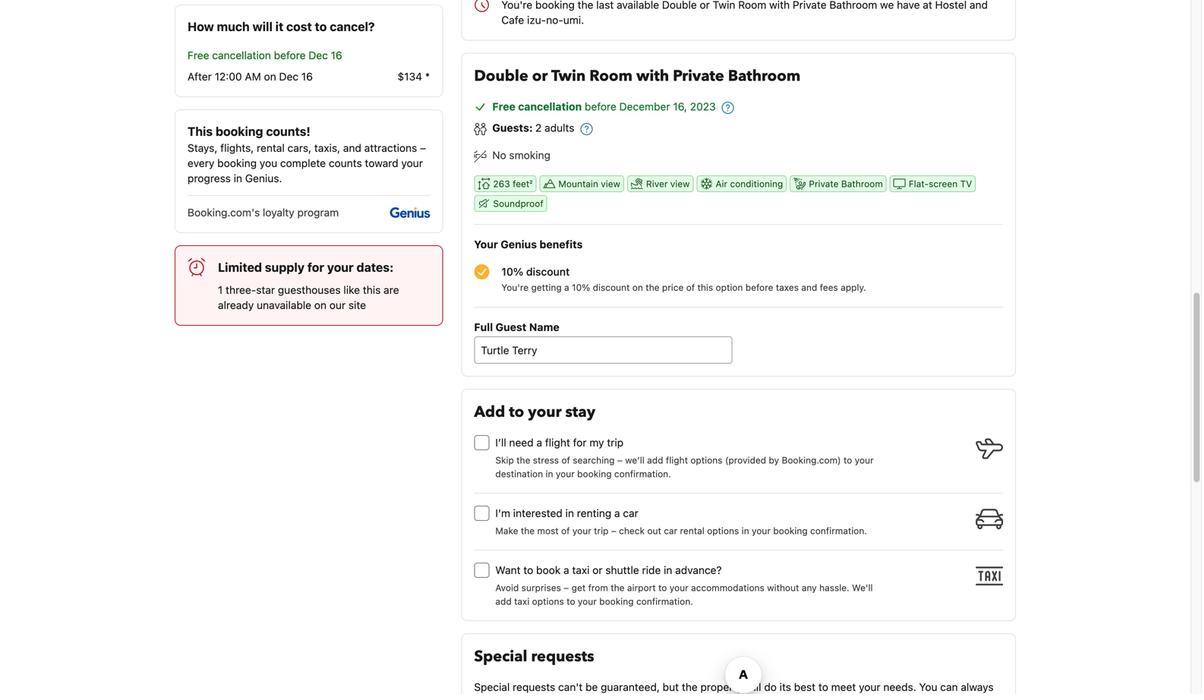 Task type: describe. For each thing, give the bounding box(es) containing it.
do
[[765, 681, 777, 694]]

air conditioning
[[716, 178, 784, 189]]

full guest name
[[474, 321, 560, 334]]

avoid surprises – get from the airport to your accommodations without any hassle. we'll add taxi options to your booking confirmation.
[[496, 583, 873, 607]]

and inside this booking counts! stays, flights, rental cars, taxis, and attractions – every booking you complete counts toward your progress in genius.
[[343, 142, 362, 154]]

0 vertical spatial car
[[623, 507, 639, 520]]

mountain view
[[559, 178, 621, 189]]

to left book
[[524, 564, 534, 577]]

bathroom inside you're booking the last available double or twin room with private bathroom we have at hostel and cafe izu-no-umi.
[[830, 0, 878, 11]]

the inside you're booking the last available double or twin room with private bathroom we have at hostel and cafe izu-no-umi.
[[578, 0, 594, 11]]

to down ride
[[659, 583, 667, 594]]

1 vertical spatial options
[[707, 526, 739, 537]]

stay
[[566, 402, 596, 423]]

cancellation for free cancellation before dec 16
[[212, 49, 271, 62]]

make the most of your trip – check out car rental options in your booking confirmation.
[[496, 526, 868, 537]]

make
[[496, 526, 519, 537]]

– inside skip the stress of searching – we'll add flight options (provided by booking.com) to your destination in your booking confirmation.
[[618, 455, 623, 466]]

full
[[474, 321, 493, 334]]

in inside skip the stress of searching – we'll add flight options (provided by booking.com) to your destination in your booking confirmation.
[[546, 469, 554, 480]]

cafe
[[502, 14, 524, 26]]

special requests can't be guaranteed, but the property will do its best to meet your needs. you can always
[[474, 681, 994, 694]]

flat-screen tv
[[909, 178, 973, 189]]

feet²
[[513, 178, 533, 189]]

our
[[330, 299, 346, 312]]

adults
[[545, 122, 575, 134]]

no-
[[546, 14, 564, 26]]

free for free cancellation before december 16, 2023
[[493, 100, 516, 113]]

every
[[188, 157, 215, 170]]

the inside special requests can't be guaranteed, but the property will do its best to meet your needs. you can always
[[682, 681, 698, 694]]

special requests
[[474, 647, 595, 668]]

free cancellation before december 16, 2023
[[493, 100, 716, 113]]

mountain
[[559, 178, 599, 189]]

best
[[795, 681, 816, 694]]

booking up without
[[774, 526, 808, 537]]

complete
[[280, 157, 326, 170]]

your up 'i'll need a flight for my trip'
[[528, 402, 562, 423]]

requests for special requests can't be guaranteed, but the property will do its best to meet your needs. you can always
[[513, 681, 556, 694]]

1 horizontal spatial dec
[[309, 49, 328, 62]]

1 vertical spatial for
[[573, 437, 587, 449]]

it
[[276, 19, 284, 34]]

1
[[218, 284, 223, 296]]

ride
[[642, 564, 661, 577]]

of for i'm interested in renting a car
[[562, 526, 570, 537]]

be
[[586, 681, 598, 694]]

we
[[881, 0, 894, 11]]

this
[[188, 124, 213, 139]]

benefits
[[540, 238, 583, 251]]

2 vertical spatial bathroom
[[842, 178, 883, 189]]

0 vertical spatial on
[[264, 70, 276, 83]]

confirmation. inside avoid surprises – get from the airport to your accommodations without any hassle. we'll add taxi options to your booking confirmation.
[[637, 597, 694, 607]]

1 horizontal spatial discount
[[593, 282, 630, 293]]

the inside 10% discount you're getting a 10% discount on the price of this option before taxes and fees apply.
[[646, 282, 660, 293]]

of inside 10% discount you're getting a 10% discount on the price of this option before taxes and fees apply.
[[687, 282, 695, 293]]

screen
[[929, 178, 958, 189]]

searching
[[573, 455, 615, 466]]

*
[[425, 70, 430, 83]]

private bathroom
[[809, 178, 883, 189]]

you're inside 10% discount you're getting a 10% discount on the price of this option before taxes and fees apply.
[[502, 282, 529, 293]]

your inside special requests can't be guaranteed, but the property will do its best to meet your needs. you can always
[[859, 681, 881, 694]]

cancellation for free cancellation before december 16, 2023
[[518, 100, 582, 113]]

booking.com's loyalty program
[[188, 206, 339, 219]]

want
[[496, 564, 521, 577]]

– left check
[[611, 526, 617, 537]]

twin inside you're booking the last available double or twin room with private bathroom we have at hostel and cafe izu-no-umi.
[[713, 0, 736, 11]]

river
[[647, 178, 668, 189]]

supply
[[265, 260, 305, 275]]

group containing i'll need a flight for my trip
[[474, 429, 1010, 609]]

how much will it cost to cancel?
[[188, 19, 375, 34]]

0 vertical spatial flight
[[545, 437, 570, 449]]

genius
[[501, 238, 537, 251]]

your right booking.com) at the right bottom of the page
[[855, 455, 874, 466]]

meet
[[832, 681, 857, 694]]

last
[[597, 0, 614, 11]]

but
[[663, 681, 679, 694]]

Full Guest Name text field
[[474, 337, 733, 364]]

2
[[536, 122, 542, 134]]

name
[[529, 321, 560, 334]]

free cancellation before dec 16
[[188, 49, 342, 62]]

stress
[[533, 455, 559, 466]]

1 three-star guesthouses like this are already unavailable on our site
[[218, 284, 399, 312]]

1 horizontal spatial taxi
[[572, 564, 590, 577]]

booking inside avoid surprises – get from the airport to your accommodations without any hassle. we'll add taxi options to your booking confirmation.
[[600, 597, 634, 607]]

loyalty
[[263, 206, 295, 219]]

a right book
[[564, 564, 570, 577]]

to inside special requests can't be guaranteed, but the property will do its best to meet your needs. you can always
[[819, 681, 829, 694]]

river view
[[647, 178, 690, 189]]

– inside avoid surprises – get from the airport to your accommodations without any hassle. we'll add taxi options to your booking confirmation.
[[564, 583, 569, 594]]

any
[[802, 583, 817, 594]]

before for december
[[585, 100, 617, 113]]

how
[[188, 19, 214, 34]]

2 vertical spatial private
[[809, 178, 839, 189]]

1 vertical spatial trip
[[594, 526, 609, 537]]

check
[[619, 526, 645, 537]]

you're booking the last available double or twin room with private bathroom we have at hostel and cafe izu-no-umi.
[[502, 0, 988, 26]]

a up check
[[615, 507, 620, 520]]

avoid
[[496, 583, 519, 594]]

– inside this booking counts! stays, flights, rental cars, taxis, and attractions – every booking you complete counts toward your progress in genius.
[[420, 142, 426, 154]]

taxes
[[776, 282, 799, 293]]

already
[[218, 299, 254, 312]]

star
[[256, 284, 275, 296]]

0 vertical spatial discount
[[526, 266, 570, 278]]

your down get
[[578, 597, 597, 607]]

add inside skip the stress of searching – we'll add flight options (provided by booking.com) to your destination in your booking confirmation.
[[647, 455, 664, 466]]

renting
[[577, 507, 612, 520]]

double or twin room with private bathroom
[[474, 66, 801, 87]]

three-
[[226, 284, 256, 296]]

dates:
[[357, 260, 394, 275]]

interested
[[513, 507, 563, 520]]

to right cost
[[315, 19, 327, 34]]

limited
[[218, 260, 262, 275]]

after 12:00 am on dec 16
[[188, 70, 313, 83]]

1 vertical spatial bathroom
[[728, 66, 801, 87]]

$134
[[398, 70, 423, 83]]

for inside status
[[308, 260, 324, 275]]

confirmation. inside skip the stress of searching – we'll add flight options (provided by booking.com) to your destination in your booking confirmation.
[[615, 469, 671, 480]]

1 horizontal spatial car
[[664, 526, 678, 537]]

0 vertical spatial trip
[[607, 437, 624, 449]]

booking inside skip the stress of searching – we'll add flight options (provided by booking.com) to your destination in your booking confirmation.
[[578, 469, 612, 480]]

add
[[474, 402, 505, 423]]

after
[[188, 70, 212, 83]]

at
[[923, 0, 933, 11]]

your inside this booking counts! stays, flights, rental cars, taxis, and attractions – every booking you complete counts toward your progress in genius.
[[402, 157, 423, 170]]

view for river view
[[671, 178, 690, 189]]

are
[[384, 284, 399, 296]]

1 vertical spatial 10%
[[572, 282, 591, 293]]

your up without
[[752, 526, 771, 537]]

december
[[620, 100, 671, 113]]

without
[[768, 583, 800, 594]]

unavailable
[[257, 299, 312, 312]]

16,
[[673, 100, 688, 113]]



Task type: vqa. For each thing, say whether or not it's contained in the screenshot.


Task type: locate. For each thing, give the bounding box(es) containing it.
2 vertical spatial of
[[562, 526, 570, 537]]

cancellation up 'adults'
[[518, 100, 582, 113]]

1 vertical spatial discount
[[593, 282, 630, 293]]

– right attractions
[[420, 142, 426, 154]]

discount up getting
[[526, 266, 570, 278]]

1 vertical spatial private
[[673, 66, 725, 87]]

car up check
[[623, 507, 639, 520]]

2 vertical spatial before
[[746, 282, 774, 293]]

1 vertical spatial dec
[[279, 70, 299, 83]]

2 vertical spatial confirmation.
[[637, 597, 694, 607]]

view for mountain view
[[601, 178, 621, 189]]

options up advance?
[[707, 526, 739, 537]]

free for free cancellation before dec 16
[[188, 49, 209, 62]]

2 view from the left
[[671, 178, 690, 189]]

1 view from the left
[[601, 178, 621, 189]]

requests for special requests
[[531, 647, 595, 668]]

no smoking
[[493, 149, 551, 161]]

0 horizontal spatial will
[[253, 19, 273, 34]]

room inside you're booking the last available double or twin room with private bathroom we have at hostel and cafe izu-no-umi.
[[739, 0, 767, 11]]

i'm
[[496, 507, 511, 520]]

requests down special requests
[[513, 681, 556, 694]]

guest
[[496, 321, 527, 334]]

0 horizontal spatial room
[[590, 66, 633, 87]]

0 horizontal spatial twin
[[552, 66, 586, 87]]

1 vertical spatial you're
[[502, 282, 529, 293]]

0 vertical spatial dec
[[309, 49, 328, 62]]

1 vertical spatial requests
[[513, 681, 556, 694]]

1 horizontal spatial this
[[698, 282, 714, 293]]

special for special requests
[[474, 647, 528, 668]]

0 horizontal spatial cancellation
[[212, 49, 271, 62]]

options inside avoid surprises – get from the airport to your accommodations without any hassle. we'll add taxi options to your booking confirmation.
[[532, 597, 564, 607]]

for
[[308, 260, 324, 275], [573, 437, 587, 449]]

options inside skip the stress of searching – we'll add flight options (provided by booking.com) to your destination in your booking confirmation.
[[691, 455, 723, 466]]

flight inside skip the stress of searching – we'll add flight options (provided by booking.com) to your destination in your booking confirmation.
[[666, 455, 688, 466]]

1 horizontal spatial twin
[[713, 0, 736, 11]]

rental inside group
[[680, 526, 705, 537]]

1 horizontal spatial before
[[585, 100, 617, 113]]

1 vertical spatial room
[[590, 66, 633, 87]]

0 horizontal spatial free
[[188, 49, 209, 62]]

the down "shuttle"
[[611, 583, 625, 594]]

confirmation. down airport on the bottom of the page
[[637, 597, 694, 607]]

twin
[[713, 0, 736, 11], [552, 66, 586, 87]]

0 vertical spatial cancellation
[[212, 49, 271, 62]]

the left most
[[521, 526, 535, 537]]

16 down cancel?
[[331, 49, 342, 62]]

of down 'i'll need a flight for my trip'
[[562, 455, 571, 466]]

– left we'll
[[618, 455, 623, 466]]

–
[[420, 142, 426, 154], [618, 455, 623, 466], [611, 526, 617, 537], [564, 583, 569, 594]]

0 vertical spatial or
[[700, 0, 710, 11]]

or inside you're booking the last available double or twin room with private bathroom we have at hostel and cafe izu-no-umi.
[[700, 0, 710, 11]]

on inside 1 three-star guesthouses like this are already unavailable on our site
[[314, 299, 327, 312]]

10% right getting
[[572, 282, 591, 293]]

booking up flights,
[[216, 124, 263, 139]]

add to your stay
[[474, 402, 596, 423]]

1 you're from the top
[[502, 0, 533, 11]]

1 vertical spatial with
[[637, 66, 670, 87]]

to right booking.com) at the right bottom of the page
[[844, 455, 853, 466]]

car
[[623, 507, 639, 520], [664, 526, 678, 537]]

smoking
[[509, 149, 551, 161]]

2 vertical spatial or
[[593, 564, 603, 577]]

add right we'll
[[647, 455, 664, 466]]

in left genius.
[[234, 172, 242, 185]]

trip down renting
[[594, 526, 609, 537]]

1 horizontal spatial 16
[[331, 49, 342, 62]]

to down get
[[567, 597, 576, 607]]

room
[[739, 0, 767, 11], [590, 66, 633, 87]]

view right river
[[671, 178, 690, 189]]

can't
[[558, 681, 583, 694]]

your down stress at the left
[[556, 469, 575, 480]]

1 vertical spatial free
[[493, 100, 516, 113]]

i'll
[[496, 437, 507, 449]]

1 horizontal spatial will
[[746, 681, 762, 694]]

on inside 10% discount you're getting a 10% discount on the price of this option before taxes and fees apply.
[[633, 282, 643, 293]]

confirmation. up hassle.
[[811, 526, 868, 537]]

2 vertical spatial on
[[314, 299, 327, 312]]

option
[[716, 282, 743, 293]]

guests: 2 adults
[[493, 122, 575, 134]]

0 horizontal spatial with
[[637, 66, 670, 87]]

dec down cost
[[309, 49, 328, 62]]

1 horizontal spatial flight
[[666, 455, 688, 466]]

out
[[648, 526, 662, 537]]

(provided
[[725, 455, 767, 466]]

program
[[298, 206, 339, 219]]

on left our
[[314, 299, 327, 312]]

1 horizontal spatial room
[[739, 0, 767, 11]]

options left the (provided
[[691, 455, 723, 466]]

0 vertical spatial of
[[687, 282, 695, 293]]

1 horizontal spatial double
[[662, 0, 697, 11]]

1 horizontal spatial cancellation
[[518, 100, 582, 113]]

tv
[[961, 178, 973, 189]]

airport
[[628, 583, 656, 594]]

accommodations
[[691, 583, 765, 594]]

my
[[590, 437, 604, 449]]

1 horizontal spatial add
[[647, 455, 664, 466]]

available
[[617, 0, 660, 11]]

2 you're from the top
[[502, 282, 529, 293]]

1 vertical spatial and
[[343, 142, 362, 154]]

private inside you're booking the last available double or twin room with private bathroom we have at hostel and cafe izu-no-umi.
[[793, 0, 827, 11]]

add inside avoid surprises – get from the airport to your accommodations without any hassle. we'll add taxi options to your booking confirmation.
[[496, 597, 512, 607]]

most
[[538, 526, 559, 537]]

discount left price
[[593, 282, 630, 293]]

limited supply  for your dates:
[[218, 260, 394, 275]]

in down stress at the left
[[546, 469, 554, 480]]

1 vertical spatial will
[[746, 681, 762, 694]]

1 horizontal spatial view
[[671, 178, 690, 189]]

0 horizontal spatial add
[[496, 597, 512, 607]]

16 down the free cancellation before dec 16
[[302, 70, 313, 83]]

1 vertical spatial confirmation.
[[811, 526, 868, 537]]

will left do
[[746, 681, 762, 694]]

0 vertical spatial will
[[253, 19, 273, 34]]

1 horizontal spatial rental
[[680, 526, 705, 537]]

in inside this booking counts! stays, flights, rental cars, taxis, and attractions – every booking you complete counts toward your progress in genius.
[[234, 172, 242, 185]]

0 vertical spatial options
[[691, 455, 723, 466]]

your down attractions
[[402, 157, 423, 170]]

taxi down avoid
[[514, 597, 530, 607]]

1 vertical spatial cancellation
[[518, 100, 582, 113]]

bathroom left flat-
[[842, 178, 883, 189]]

2 horizontal spatial or
[[700, 0, 710, 11]]

private
[[793, 0, 827, 11], [673, 66, 725, 87], [809, 178, 839, 189]]

and inside 10% discount you're getting a 10% discount on the price of this option before taxes and fees apply.
[[802, 282, 818, 293]]

or up the 'from'
[[593, 564, 603, 577]]

the up 'destination'
[[517, 455, 531, 466]]

conditioning
[[730, 178, 784, 189]]

property
[[701, 681, 743, 694]]

2 horizontal spatial before
[[746, 282, 774, 293]]

0 horizontal spatial flight
[[545, 437, 570, 449]]

0 horizontal spatial view
[[601, 178, 621, 189]]

you're up the cafe
[[502, 0, 533, 11]]

0 vertical spatial taxi
[[572, 564, 590, 577]]

2 horizontal spatial and
[[970, 0, 988, 11]]

0 horizontal spatial this
[[363, 284, 381, 296]]

bathroom left we at the top right of the page
[[830, 0, 878, 11]]

– left get
[[564, 583, 569, 594]]

before down how much will it cost to cancel?
[[274, 49, 306, 62]]

1 horizontal spatial for
[[573, 437, 587, 449]]

$134 *
[[398, 70, 430, 83]]

before
[[274, 49, 306, 62], [585, 100, 617, 113], [746, 282, 774, 293]]

the right but
[[682, 681, 698, 694]]

0 vertical spatial room
[[739, 0, 767, 11]]

you
[[920, 681, 938, 694]]

1 vertical spatial of
[[562, 455, 571, 466]]

0 vertical spatial you're
[[502, 0, 533, 11]]

free up guests:
[[493, 100, 516, 113]]

fees
[[820, 282, 839, 293]]

or up 2
[[532, 66, 548, 87]]

you
[[260, 157, 277, 170]]

a right need at left bottom
[[537, 437, 543, 449]]

before left december
[[585, 100, 617, 113]]

this left are
[[363, 284, 381, 296]]

1 horizontal spatial and
[[802, 282, 818, 293]]

and inside you're booking the last available double or twin room with private bathroom we have at hostel and cafe izu-no-umi.
[[970, 0, 988, 11]]

your
[[402, 157, 423, 170], [327, 260, 354, 275], [528, 402, 562, 423], [855, 455, 874, 466], [556, 469, 575, 480], [573, 526, 592, 537], [752, 526, 771, 537], [670, 583, 689, 594], [578, 597, 597, 607], [859, 681, 881, 694]]

confirmation.
[[615, 469, 671, 480], [811, 526, 868, 537], [637, 597, 694, 607]]

will
[[253, 19, 273, 34], [746, 681, 762, 694]]

0 vertical spatial rental
[[257, 142, 285, 154]]

double right available
[[662, 0, 697, 11]]

0 vertical spatial with
[[770, 0, 790, 11]]

requests inside special requests can't be guaranteed, but the property will do its best to meet your needs. you can always
[[513, 681, 556, 694]]

trip right my
[[607, 437, 624, 449]]

1 vertical spatial before
[[585, 100, 617, 113]]

guaranteed,
[[601, 681, 660, 694]]

this left option
[[698, 282, 714, 293]]

add
[[647, 455, 664, 466], [496, 597, 512, 607]]

special inside special requests can't be guaranteed, but the property will do its best to meet your needs. you can always
[[474, 681, 510, 694]]

before inside 10% discount you're getting a 10% discount on the price of this option before taxes and fees apply.
[[746, 282, 774, 293]]

from
[[589, 583, 608, 594]]

blue genius logo image
[[390, 208, 430, 218], [390, 208, 430, 218]]

double up guests:
[[474, 66, 529, 87]]

the inside avoid surprises – get from the airport to your accommodations without any hassle. we'll add taxi options to your booking confirmation.
[[611, 583, 625, 594]]

free up after
[[188, 49, 209, 62]]

1 vertical spatial special
[[474, 681, 510, 694]]

rental right out
[[680, 526, 705, 537]]

1 vertical spatial 16
[[302, 70, 313, 83]]

1 horizontal spatial free
[[493, 100, 516, 113]]

i'm interested in renting a car
[[496, 507, 639, 520]]

guests:
[[493, 122, 533, 134]]

its
[[780, 681, 792, 694]]

and right hostel
[[970, 0, 988, 11]]

flights,
[[221, 142, 254, 154]]

your down advance?
[[670, 583, 689, 594]]

surprises
[[522, 583, 561, 594]]

bathroom down you're booking the last available double or twin room with private bathroom we have at hostel and cafe izu-no-umi.
[[728, 66, 801, 87]]

cars,
[[288, 142, 312, 154]]

you're inside you're booking the last available double or twin room with private bathroom we have at hostel and cafe izu-no-umi.
[[502, 0, 533, 11]]

site
[[349, 299, 366, 312]]

on right am
[[264, 70, 276, 83]]

add down avoid
[[496, 597, 512, 607]]

of right most
[[562, 526, 570, 537]]

needs.
[[884, 681, 917, 694]]

limited supply  for your dates: status
[[175, 246, 443, 326]]

1 vertical spatial rental
[[680, 526, 705, 537]]

0 horizontal spatial taxi
[[514, 597, 530, 607]]

booking down flights,
[[217, 157, 257, 170]]

confirmation. down we'll
[[615, 469, 671, 480]]

0 vertical spatial add
[[647, 455, 664, 466]]

0 vertical spatial 16
[[331, 49, 342, 62]]

0 vertical spatial and
[[970, 0, 988, 11]]

booking.com)
[[782, 455, 841, 466]]

0 horizontal spatial and
[[343, 142, 362, 154]]

like
[[344, 284, 360, 296]]

0 vertical spatial special
[[474, 647, 528, 668]]

skip the stress of searching – we'll add flight options (provided by booking.com) to your destination in your booking confirmation.
[[496, 455, 874, 480]]

no
[[493, 149, 507, 161]]

and up counts
[[343, 142, 362, 154]]

to inside skip the stress of searching – we'll add flight options (provided by booking.com) to your destination in your booking confirmation.
[[844, 455, 853, 466]]

0 vertical spatial for
[[308, 260, 324, 275]]

need
[[509, 437, 534, 449]]

0 horizontal spatial dec
[[279, 70, 299, 83]]

car right out
[[664, 526, 678, 537]]

booking down the 'from'
[[600, 597, 634, 607]]

taxi inside avoid surprises – get from the airport to your accommodations without any hassle. we'll add taxi options to your booking confirmation.
[[514, 597, 530, 607]]

booking down searching
[[578, 469, 612, 480]]

a inside 10% discount you're getting a 10% discount on the price of this option before taxes and fees apply.
[[565, 282, 570, 293]]

for left my
[[573, 437, 587, 449]]

shuttle
[[606, 564, 640, 577]]

group
[[474, 429, 1010, 609]]

for up guesthouses on the left top of the page
[[308, 260, 324, 275]]

your down renting
[[573, 526, 592, 537]]

1 vertical spatial flight
[[666, 455, 688, 466]]

guesthouses
[[278, 284, 341, 296]]

special
[[474, 647, 528, 668], [474, 681, 510, 694]]

we'll
[[626, 455, 645, 466]]

options down surprises
[[532, 597, 564, 607]]

0 horizontal spatial discount
[[526, 266, 570, 278]]

1 vertical spatial or
[[532, 66, 548, 87]]

0 vertical spatial private
[[793, 0, 827, 11]]

flight right we'll
[[666, 455, 688, 466]]

10% down genius
[[502, 266, 524, 278]]

discount
[[526, 266, 570, 278], [593, 282, 630, 293]]

0 vertical spatial confirmation.
[[615, 469, 671, 480]]

booking up no-
[[536, 0, 575, 11]]

we'll
[[852, 583, 873, 594]]

your up like
[[327, 260, 354, 275]]

book
[[537, 564, 561, 577]]

can
[[941, 681, 959, 694]]

want to book a taxi or shuttle ride in advance?
[[496, 564, 722, 577]]

rental inside this booking counts! stays, flights, rental cars, taxis, and attractions – every booking you complete counts toward your progress in genius.
[[257, 142, 285, 154]]

the inside skip the stress of searching – we'll add flight options (provided by booking.com) to your destination in your booking confirmation.
[[517, 455, 531, 466]]

this inside 10% discount you're getting a 10% discount on the price of this option before taxes and fees apply.
[[698, 282, 714, 293]]

taxi up get
[[572, 564, 590, 577]]

or right available
[[700, 0, 710, 11]]

your inside status
[[327, 260, 354, 275]]

and left fees
[[802, 282, 818, 293]]

in left renting
[[566, 507, 574, 520]]

special for special requests can't be guaranteed, but the property will do its best to meet your needs. you can always
[[474, 681, 510, 694]]

a right getting
[[565, 282, 570, 293]]

0 horizontal spatial 10%
[[502, 266, 524, 278]]

by
[[769, 455, 780, 466]]

0 vertical spatial double
[[662, 0, 697, 11]]

of inside skip the stress of searching – we'll add flight options (provided by booking.com) to your destination in your booking confirmation.
[[562, 455, 571, 466]]

the left price
[[646, 282, 660, 293]]

will inside special requests can't be guaranteed, but the property will do its best to meet your needs. you can always
[[746, 681, 762, 694]]

to right best
[[819, 681, 829, 694]]

0 vertical spatial 10%
[[502, 266, 524, 278]]

0 vertical spatial free
[[188, 49, 209, 62]]

to right add
[[509, 402, 525, 423]]

dec down the free cancellation before dec 16
[[279, 70, 299, 83]]

hassle.
[[820, 583, 850, 594]]

special down avoid
[[474, 647, 528, 668]]

rental up you
[[257, 142, 285, 154]]

the up umi. at the left of the page
[[578, 0, 594, 11]]

booking inside you're booking the last available double or twin room with private bathroom we have at hostel and cafe izu-no-umi.
[[536, 0, 575, 11]]

this inside 1 three-star guesthouses like this are already unavailable on our site
[[363, 284, 381, 296]]

0 horizontal spatial before
[[274, 49, 306, 62]]

requests up can't
[[531, 647, 595, 668]]

flight
[[545, 437, 570, 449], [666, 455, 688, 466]]

1 vertical spatial add
[[496, 597, 512, 607]]

0 vertical spatial twin
[[713, 0, 736, 11]]

of
[[687, 282, 695, 293], [562, 455, 571, 466], [562, 526, 570, 537]]

0 horizontal spatial double
[[474, 66, 529, 87]]

you're left getting
[[502, 282, 529, 293]]

in up accommodations
[[742, 526, 750, 537]]

in right ride
[[664, 564, 673, 577]]

0 horizontal spatial or
[[532, 66, 548, 87]]

double inside you're booking the last available double or twin room with private bathroom we have at hostel and cafe izu-no-umi.
[[662, 0, 697, 11]]

always
[[961, 681, 994, 694]]

with inside you're booking the last available double or twin room with private bathroom we have at hostel and cafe izu-no-umi.
[[770, 0, 790, 11]]

0 horizontal spatial 16
[[302, 70, 313, 83]]

get
[[572, 583, 586, 594]]

2 vertical spatial and
[[802, 282, 818, 293]]

view right mountain
[[601, 178, 621, 189]]

before left taxes
[[746, 282, 774, 293]]

1 special from the top
[[474, 647, 528, 668]]

of for i'll need a flight for my trip
[[562, 455, 571, 466]]

this
[[698, 282, 714, 293], [363, 284, 381, 296]]

destination
[[496, 469, 543, 480]]

before for dec
[[274, 49, 306, 62]]

1 vertical spatial double
[[474, 66, 529, 87]]

2 special from the top
[[474, 681, 510, 694]]

skip
[[496, 455, 514, 466]]

2023
[[690, 100, 716, 113]]

special down special requests
[[474, 681, 510, 694]]

you're
[[502, 0, 533, 11], [502, 282, 529, 293]]

trip
[[607, 437, 624, 449], [594, 526, 609, 537]]

price
[[662, 282, 684, 293]]

umi.
[[564, 14, 584, 26]]

1 vertical spatial taxi
[[514, 597, 530, 607]]



